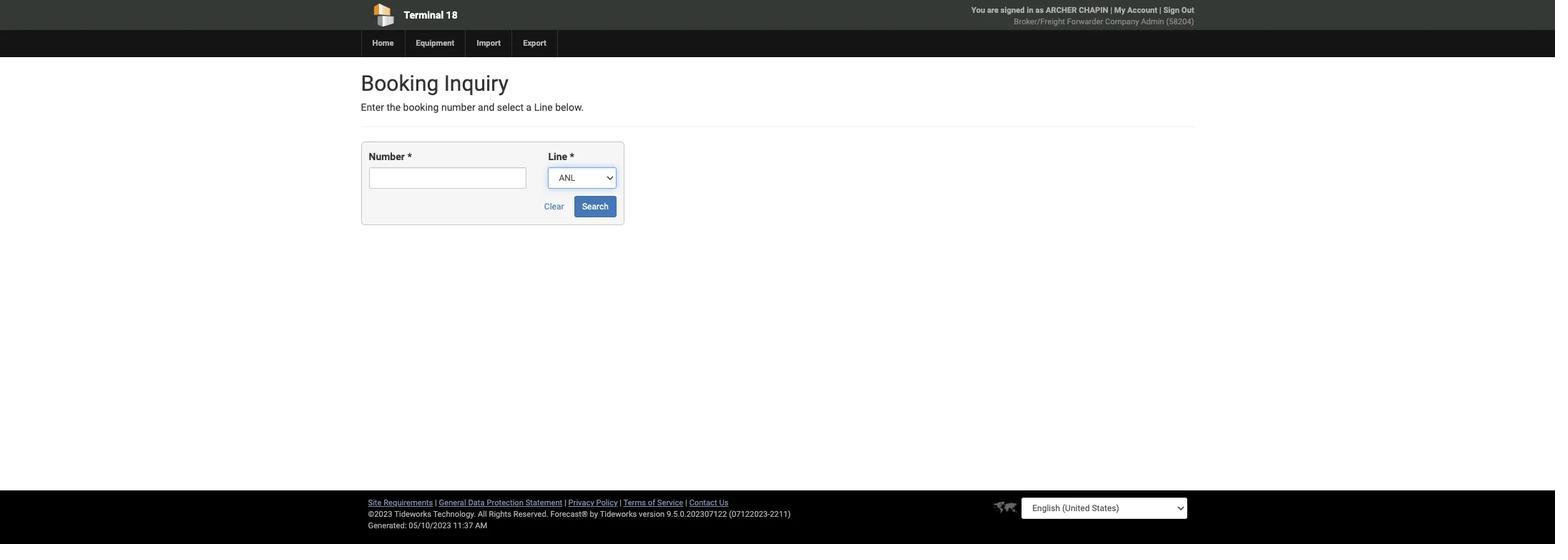 Task type: locate. For each thing, give the bounding box(es) containing it.
Number * text field
[[369, 168, 527, 189]]

us
[[719, 499, 729, 508]]

privacy policy link
[[568, 499, 618, 508]]

line *
[[548, 151, 574, 163]]

| up 9.5.0.202307122
[[685, 499, 687, 508]]

0 horizontal spatial *
[[407, 151, 412, 163]]

export link
[[512, 30, 557, 57]]

booking inquiry enter the booking number and select a line below.
[[361, 71, 584, 113]]

general data protection statement link
[[439, 499, 563, 508]]

number
[[441, 102, 476, 113]]

2 * from the left
[[570, 151, 574, 163]]

| left my
[[1111, 6, 1113, 15]]

equipment
[[416, 39, 455, 48]]

number
[[369, 151, 405, 163]]

import
[[477, 39, 501, 48]]

a
[[526, 102, 532, 113]]

*
[[407, 151, 412, 163], [570, 151, 574, 163]]

1 * from the left
[[407, 151, 412, 163]]

clear
[[544, 202, 564, 212]]

booking
[[403, 102, 439, 113]]

and
[[478, 102, 495, 113]]

my
[[1115, 6, 1126, 15]]

|
[[1111, 6, 1113, 15], [1160, 6, 1162, 15], [435, 499, 437, 508], [565, 499, 566, 508], [620, 499, 622, 508], [685, 499, 687, 508]]

account
[[1128, 6, 1158, 15]]

contact us link
[[689, 499, 729, 508]]

line
[[534, 102, 553, 113], [548, 151, 567, 163]]

equipment link
[[405, 30, 465, 57]]

©2023 tideworks
[[368, 510, 431, 519]]

privacy
[[568, 499, 594, 508]]

| up forecast®
[[565, 499, 566, 508]]

1 horizontal spatial *
[[570, 151, 574, 163]]

11:37
[[453, 522, 473, 531]]

by
[[590, 510, 598, 519]]

(07122023-
[[729, 510, 770, 519]]

am
[[475, 522, 487, 531]]

sign
[[1164, 6, 1180, 15]]

below.
[[555, 102, 584, 113]]

* down below.
[[570, 151, 574, 163]]

0 vertical spatial line
[[534, 102, 553, 113]]

reserved.
[[514, 510, 549, 519]]

line inside booking inquiry enter the booking number and select a line below.
[[534, 102, 553, 113]]

my account link
[[1115, 6, 1158, 15]]

tideworks
[[600, 510, 637, 519]]

* right number
[[407, 151, 412, 163]]

service
[[657, 499, 683, 508]]

broker/freight
[[1014, 17, 1065, 26]]

export
[[523, 39, 547, 48]]

terms
[[624, 499, 646, 508]]

general
[[439, 499, 466, 508]]

site
[[368, 499, 382, 508]]

home
[[372, 39, 394, 48]]

line right a
[[534, 102, 553, 113]]

signed
[[1001, 6, 1025, 15]]

company
[[1105, 17, 1139, 26]]

line up clear button
[[548, 151, 567, 163]]

in
[[1027, 6, 1034, 15]]

generated:
[[368, 522, 407, 531]]

clear button
[[536, 196, 572, 218]]

as
[[1036, 6, 1044, 15]]

archer
[[1046, 6, 1077, 15]]

| left general
[[435, 499, 437, 508]]

inquiry
[[444, 71, 509, 96]]

of
[[648, 499, 655, 508]]

select
[[497, 102, 524, 113]]

admin
[[1141, 17, 1164, 26]]



Task type: describe. For each thing, give the bounding box(es) containing it.
booking
[[361, 71, 439, 96]]

terminal 18
[[404, 9, 458, 21]]

are
[[987, 6, 999, 15]]

| up tideworks
[[620, 499, 622, 508]]

site requirements | general data protection statement | privacy policy | terms of service | contact us ©2023 tideworks technology. all rights reserved. forecast® by tideworks version 9.5.0.202307122 (07122023-2211) generated: 05/10/2023 11:37 am
[[368, 499, 791, 531]]

9.5.0.202307122
[[667, 510, 727, 519]]

import link
[[465, 30, 512, 57]]

1 vertical spatial line
[[548, 151, 567, 163]]

search button
[[575, 196, 617, 218]]

terminal
[[404, 9, 444, 21]]

policy
[[596, 499, 618, 508]]

chapin
[[1079, 6, 1109, 15]]

terms of service link
[[624, 499, 683, 508]]

enter
[[361, 102, 384, 113]]

terminal 18 link
[[361, 0, 696, 30]]

you
[[972, 6, 985, 15]]

* for number *
[[407, 151, 412, 163]]

data
[[468, 499, 485, 508]]

contact
[[689, 499, 717, 508]]

forwarder
[[1067, 17, 1103, 26]]

requirements
[[384, 499, 433, 508]]

protection
[[487, 499, 524, 508]]

number *
[[369, 151, 412, 163]]

| left sign
[[1160, 6, 1162, 15]]

you are signed in as archer chapin | my account | sign out broker/freight forwarder company admin (58204)
[[972, 6, 1194, 26]]

all
[[478, 510, 487, 519]]

(58204)
[[1166, 17, 1194, 26]]

sign out link
[[1164, 6, 1194, 15]]

rights
[[489, 510, 512, 519]]

statement
[[526, 499, 563, 508]]

technology.
[[433, 510, 476, 519]]

the
[[387, 102, 401, 113]]

2211)
[[770, 510, 791, 519]]

home link
[[361, 30, 405, 57]]

site requirements link
[[368, 499, 433, 508]]

out
[[1182, 6, 1194, 15]]

18
[[446, 9, 458, 21]]

version
[[639, 510, 665, 519]]

forecast®
[[551, 510, 588, 519]]

05/10/2023
[[409, 522, 451, 531]]

* for line *
[[570, 151, 574, 163]]

search
[[582, 202, 609, 212]]



Task type: vqa. For each thing, say whether or not it's contained in the screenshot.
category
no



